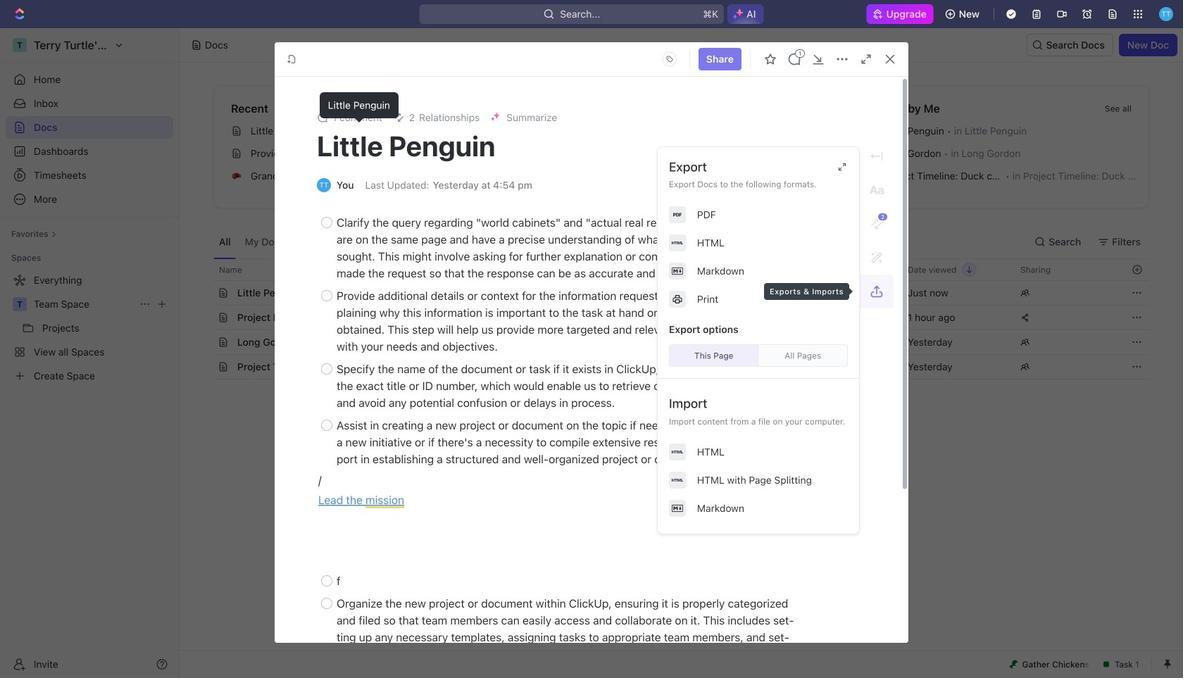 Task type: locate. For each thing, give the bounding box(es) containing it.
4 row from the top
[[198, 330, 1150, 355]]

team space, , element
[[13, 297, 27, 311]]

tab list
[[213, 225, 563, 259]]

cell for first row from the bottom of the page
[[198, 355, 213, 379]]

table
[[198, 259, 1150, 380]]

drumstick bite image
[[1010, 661, 1019, 669]]

no favorited docs image
[[654, 117, 710, 174]]

column header
[[198, 259, 213, 281]]

cell
[[198, 281, 213, 305], [198, 306, 213, 330], [787, 306, 900, 330], [198, 330, 213, 354], [198, 355, 213, 379]]

row
[[198, 259, 1150, 281], [198, 280, 1150, 306], [198, 305, 1150, 330], [198, 330, 1150, 355], [198, 354, 1150, 380]]



Task type: vqa. For each thing, say whether or not it's contained in the screenshot.
user group 'icon' within the SIDEBAR navigation
no



Task type: describe. For each thing, give the bounding box(es) containing it.
5 row from the top
[[198, 354, 1150, 380]]

cell for 2nd row from the top
[[198, 281, 213, 305]]

2 row from the top
[[198, 280, 1150, 306]]

3 row from the top
[[198, 305, 1150, 330]]

cell for 4th row from the top of the page
[[198, 330, 213, 354]]

dropdown menu image
[[659, 48, 681, 70]]

sidebar navigation
[[0, 28, 180, 679]]

1 row from the top
[[198, 259, 1150, 281]]

cell for third row from the top of the page
[[198, 306, 213, 330]]



